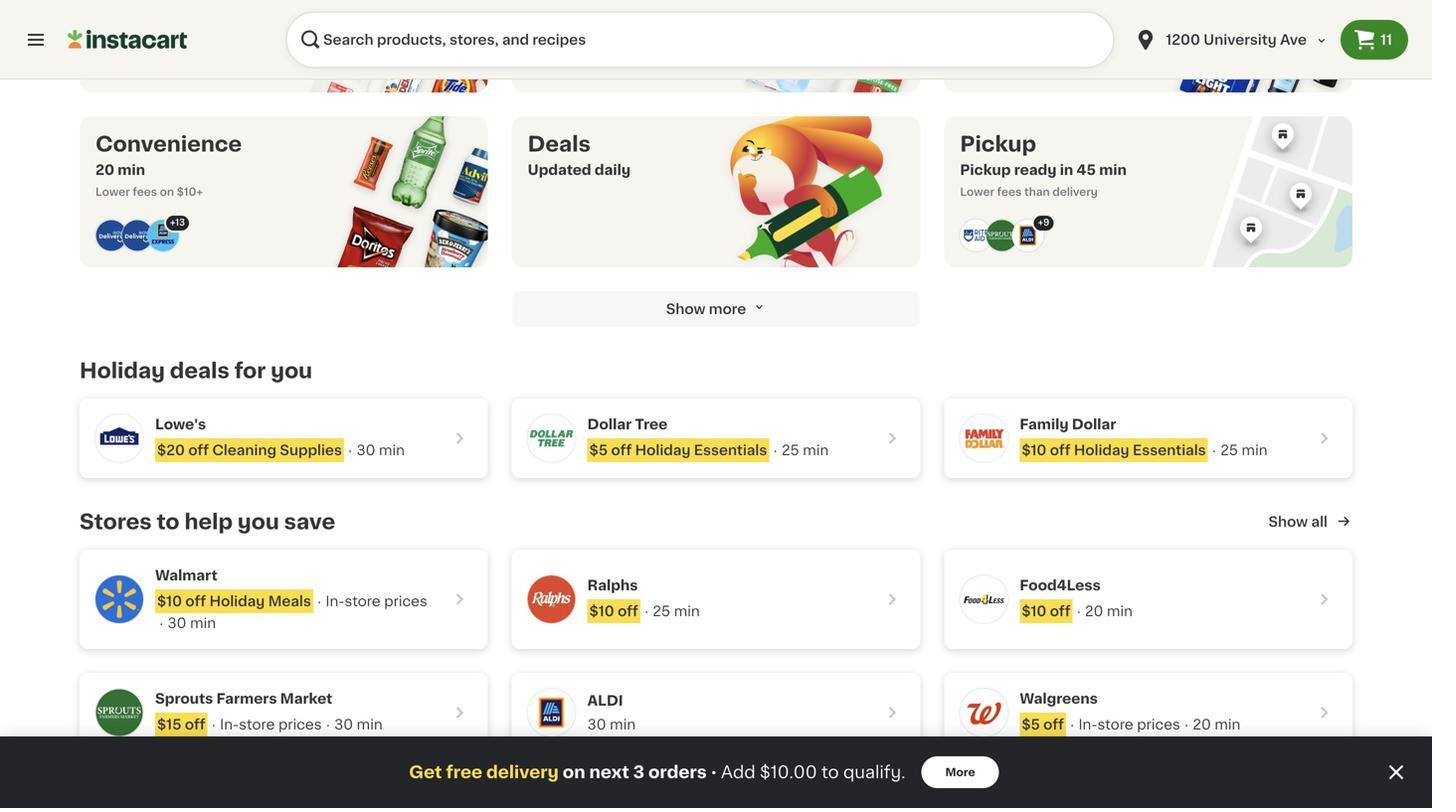 Task type: locate. For each thing, give the bounding box(es) containing it.
prices for walgreens
[[1137, 718, 1181, 732]]

3 right next
[[633, 765, 645, 781]]

min
[[118, 163, 145, 177], [1099, 163, 1127, 177], [379, 444, 405, 458], [803, 444, 829, 458], [1242, 444, 1268, 458], [674, 605, 700, 619], [1107, 605, 1133, 619], [190, 617, 216, 631], [357, 718, 383, 732], [610, 718, 636, 732], [1215, 718, 1241, 732]]

off down walgreens
[[1044, 718, 1064, 732]]

orders
[[649, 765, 707, 781]]

sprouts farmers market image
[[96, 689, 143, 737]]

2 horizontal spatial 25
[[1221, 444, 1239, 458]]

holiday
[[80, 361, 165, 382], [635, 444, 691, 458], [1074, 444, 1130, 458], [209, 595, 265, 609]]

25 for $10 off holiday essentials
[[1221, 444, 1239, 458]]

1200 university ave button
[[1122, 12, 1341, 68], [1134, 12, 1329, 68]]

0 horizontal spatial $10 off
[[590, 605, 638, 619]]

1 vertical spatial $10+
[[177, 187, 203, 197]]

1 horizontal spatial dollar
[[1072, 418, 1117, 432]]

tree
[[635, 418, 668, 432]]

25 min for $5 off holiday essentials
[[782, 444, 829, 458]]

0 horizontal spatial 25
[[653, 605, 671, 619]]

$10 off down ralphs
[[590, 605, 638, 619]]

you right help
[[238, 512, 279, 533]]

dollar
[[588, 418, 632, 432], [1072, 418, 1117, 432]]

0 horizontal spatial prices
[[279, 718, 322, 732]]

$10 down food4less
[[1022, 605, 1047, 619]]

holiday for $10 off holiday essentials
[[1074, 444, 1130, 458]]

0 vertical spatial $10+
[[1042, 11, 1068, 22]]

lower fees on $10+
[[960, 11, 1068, 22]]

1 horizontal spatial in-store prices
[[1079, 718, 1181, 732]]

in- right meals
[[326, 595, 345, 609]]

$15
[[157, 718, 182, 732]]

3 for next
[[633, 765, 645, 781]]

off for lowe's
[[188, 444, 209, 458]]

show left all
[[1269, 515, 1308, 529]]

$10 off
[[590, 605, 638, 619], [1022, 605, 1071, 619]]

3 for (first
[[682, 11, 689, 22]]

1 $10 off from the left
[[590, 605, 638, 619]]

0 horizontal spatial essentials
[[694, 444, 767, 458]]

off down family dollar
[[1050, 444, 1071, 458]]

pickup heading
[[960, 132, 1127, 156]]

holiday deals for you
[[80, 361, 313, 382]]

1 vertical spatial delivery
[[1053, 187, 1098, 197]]

in- down walgreens
[[1079, 718, 1098, 732]]

off right $20
[[188, 444, 209, 458]]

in-store prices down walgreens
[[1079, 718, 1181, 732]]

convenience heading
[[96, 132, 242, 156]]

convenience
[[96, 134, 242, 155]]

2 essentials from the left
[[1133, 444, 1206, 458]]

2 in-store prices from the left
[[1079, 718, 1181, 732]]

off down dollar tree
[[611, 444, 632, 458]]

dollar tree image
[[528, 415, 576, 463]]

pickup
[[960, 134, 1037, 155], [960, 163, 1011, 177]]

lower inside convenience 20 min lower fees on $10+
[[96, 187, 130, 197]]

1 vertical spatial 20 min
[[1193, 718, 1241, 732]]

0 horizontal spatial $10+
[[177, 187, 203, 197]]

(first
[[652, 11, 679, 22]]

help
[[184, 512, 233, 533]]

3 inside treatment tracker modal dialog
[[633, 765, 645, 781]]

$10 for ralphs
[[590, 605, 614, 619]]

food4less
[[1020, 579, 1101, 593]]

pickup left ready
[[960, 163, 1011, 177]]

free delivery on $35+ (first 3 orders)
[[528, 11, 733, 22]]

1 vertical spatial you
[[238, 512, 279, 533]]

min inside in-store prices 30 min
[[190, 617, 216, 631]]

off for family dollar
[[1050, 444, 1071, 458]]

25 min
[[782, 444, 829, 458], [1221, 444, 1268, 458], [653, 605, 700, 619]]

min inside pickup pickup ready in 45 min lower fees than delivery
[[1099, 163, 1127, 177]]

1 vertical spatial to
[[822, 765, 839, 781]]

1 horizontal spatial 25 min
[[782, 444, 829, 458]]

$5 down walgreens
[[1022, 718, 1040, 732]]

show more button
[[512, 291, 920, 327]]

0 vertical spatial 3
[[682, 11, 689, 22]]

1 horizontal spatial $5
[[1022, 718, 1040, 732]]

you right for
[[271, 361, 313, 382]]

$5
[[590, 444, 608, 458], [1022, 718, 1040, 732]]

$10 down family
[[1022, 444, 1047, 458]]

delivery
[[556, 11, 601, 22], [1053, 187, 1098, 197], [486, 765, 559, 781]]

store right meals
[[345, 595, 381, 609]]

1 dollar from the left
[[588, 418, 632, 432]]

pickup up ready
[[960, 134, 1037, 155]]

0 vertical spatial you
[[271, 361, 313, 382]]

0 horizontal spatial show
[[666, 302, 706, 316]]

3
[[682, 11, 689, 22], [633, 765, 645, 781]]

add
[[721, 765, 756, 781]]

show
[[666, 302, 706, 316], [1269, 515, 1308, 529]]

1 vertical spatial $5
[[1022, 718, 1040, 732]]

off right $15
[[185, 718, 206, 732]]

you
[[271, 361, 313, 382], [238, 512, 279, 533]]

11
[[1381, 33, 1393, 47]]

off for food4less
[[1050, 605, 1071, 619]]

3 right '(first'
[[682, 11, 689, 22]]

1 horizontal spatial 3
[[682, 11, 689, 22]]

+ right the 'food4less delivery now logo'
[[170, 218, 175, 227]]

2 $10 off from the left
[[1022, 605, 1071, 619]]

20
[[96, 163, 114, 177], [1085, 605, 1104, 619], [1193, 718, 1211, 732]]

1 horizontal spatial essentials
[[1133, 444, 1206, 458]]

0 vertical spatial show
[[666, 302, 706, 316]]

on inside lower fees on $10+ link
[[1025, 11, 1039, 22]]

show for show all
[[1269, 515, 1308, 529]]

+ down than
[[1038, 218, 1044, 227]]

walgreens image
[[960, 689, 1008, 737]]

1 horizontal spatial to
[[822, 765, 839, 781]]

$10 off down food4less
[[1022, 605, 1071, 619]]

$35+
[[621, 11, 649, 22]]

store
[[345, 595, 381, 609], [239, 718, 275, 732], [1098, 718, 1134, 732]]

2 vertical spatial delivery
[[486, 765, 559, 781]]

0 horizontal spatial in-
[[220, 718, 239, 732]]

0 horizontal spatial 20 min
[[1085, 605, 1133, 619]]

show for show more
[[666, 302, 706, 316]]

prices
[[384, 595, 428, 609], [279, 718, 322, 732], [1137, 718, 1181, 732]]

$5 down dollar tree
[[590, 444, 608, 458]]

$5 for $5 off holiday essentials
[[590, 444, 608, 458]]

1 horizontal spatial 20 min
[[1193, 718, 1241, 732]]

qualify.
[[844, 765, 906, 781]]

store down walgreens
[[1098, 718, 1134, 732]]

1 horizontal spatial $10 off
[[1022, 605, 1071, 619]]

0 vertical spatial to
[[157, 512, 180, 533]]

25
[[782, 444, 800, 458], [1221, 444, 1239, 458], [653, 605, 671, 619]]

0 horizontal spatial in-store prices
[[220, 718, 322, 732]]

show all button
[[1269, 512, 1353, 532]]

$10+
[[1042, 11, 1068, 22], [177, 187, 203, 197]]

1 horizontal spatial prices
[[384, 595, 428, 609]]

1 essentials from the left
[[694, 444, 767, 458]]

1 in-store prices from the left
[[220, 718, 322, 732]]

$10 down walmart
[[157, 595, 182, 609]]

updated
[[528, 163, 592, 177]]

dollar up $10 off holiday essentials
[[1072, 418, 1117, 432]]

2 horizontal spatial in-
[[1079, 718, 1098, 732]]

1 horizontal spatial store
[[345, 595, 381, 609]]

to right $10.00
[[822, 765, 839, 781]]

30
[[357, 444, 375, 458], [168, 617, 187, 631], [334, 718, 353, 732], [588, 718, 606, 732]]

instacart image
[[68, 28, 187, 52]]

lower inside pickup pickup ready in 45 min lower fees than delivery
[[960, 187, 995, 197]]

$10 off for food4less
[[1022, 605, 1071, 619]]

in-
[[326, 595, 345, 609], [220, 718, 239, 732], [1079, 718, 1098, 732]]

in-store prices down 'farmers'
[[220, 718, 322, 732]]

in- inside in-store prices 30 min
[[326, 595, 345, 609]]

0 vertical spatial pickup
[[960, 134, 1037, 155]]

0 vertical spatial 20
[[96, 163, 114, 177]]

free
[[446, 765, 483, 781]]

dollar left "tree"
[[588, 418, 632, 432]]

on
[[604, 11, 618, 22], [1025, 11, 1039, 22], [160, 187, 174, 197], [563, 765, 585, 781]]

in-store prices for sprouts farmers market
[[220, 718, 322, 732]]

on inside free delivery on $35+ (first 3 orders) 'link'
[[604, 11, 618, 22]]

to
[[157, 512, 180, 533], [822, 765, 839, 781]]

$15 off
[[157, 718, 206, 732]]

+ 43
[[167, 43, 185, 52]]

in- down sprouts farmers market at the bottom of page
[[220, 718, 239, 732]]

off
[[188, 444, 209, 458], [611, 444, 632, 458], [1050, 444, 1071, 458], [185, 595, 206, 609], [618, 605, 638, 619], [1050, 605, 1071, 619], [185, 718, 206, 732], [1044, 718, 1064, 732]]

in-store prices
[[220, 718, 322, 732], [1079, 718, 1181, 732]]

to left help
[[157, 512, 180, 533]]

meals
[[268, 595, 311, 609]]

Search field
[[287, 12, 1114, 68]]

0 vertical spatial 20 min
[[1085, 605, 1133, 619]]

show left more
[[666, 302, 706, 316]]

holiday down "tree"
[[635, 444, 691, 458]]

0 horizontal spatial 3
[[633, 765, 645, 781]]

1 1200 university ave button from the left
[[1122, 12, 1341, 68]]

fees inside pickup pickup ready in 45 min lower fees than delivery
[[997, 187, 1022, 197]]

0 horizontal spatial 20
[[96, 163, 114, 177]]

1 horizontal spatial 20
[[1085, 605, 1104, 619]]

1 vertical spatial 3
[[633, 765, 645, 781]]

treatment tracker modal dialog
[[0, 737, 1433, 809]]

university
[[1204, 33, 1277, 47]]

show inside popup button
[[1269, 515, 1308, 529]]

off down ralphs
[[618, 605, 638, 619]]

$10+ inside convenience 20 min lower fees on $10+
[[177, 187, 203, 197]]

off down food4less
[[1050, 605, 1071, 619]]

free delivery on $35+ (first 3 orders) link
[[512, 0, 921, 93]]

ralphs image
[[528, 576, 576, 624]]

2 horizontal spatial store
[[1098, 718, 1134, 732]]

store down 'farmers'
[[239, 718, 275, 732]]

3 inside 'link'
[[682, 11, 689, 22]]

off for sprouts farmers market
[[185, 718, 206, 732]]

0 vertical spatial $5
[[590, 444, 608, 458]]

30 min
[[357, 444, 405, 458], [334, 718, 383, 732]]

20 inside convenience 20 min lower fees on $10+
[[96, 163, 114, 177]]

1 horizontal spatial show
[[1269, 515, 1308, 529]]

show inside dropdown button
[[666, 302, 706, 316]]

to inside treatment tracker modal dialog
[[822, 765, 839, 781]]

more
[[946, 767, 976, 778]]

fees
[[997, 11, 1022, 22], [133, 187, 157, 197], [997, 187, 1022, 197]]

essentials for $5 off holiday essentials
[[694, 444, 767, 458]]

all
[[1312, 515, 1328, 529]]

$10 for food4less
[[1022, 605, 1047, 619]]

None search field
[[287, 12, 1114, 68]]

0 horizontal spatial $5
[[590, 444, 608, 458]]

25 min for $10 off holiday essentials
[[1221, 444, 1268, 458]]

2 horizontal spatial 25 min
[[1221, 444, 1268, 458]]

holiday left meals
[[209, 595, 265, 609]]

aldi
[[588, 694, 623, 708]]

lower
[[960, 11, 995, 22], [96, 187, 130, 197], [960, 187, 995, 197]]

off down walmart
[[185, 595, 206, 609]]

$10 down ralphs
[[590, 605, 614, 619]]

holiday down family dollar
[[1074, 444, 1130, 458]]

1 vertical spatial 20
[[1085, 605, 1104, 619]]

0 vertical spatial delivery
[[556, 11, 601, 22]]

$10.00
[[760, 765, 817, 781]]

2 dollar from the left
[[1072, 418, 1117, 432]]

show more
[[666, 302, 746, 316]]

1 horizontal spatial 25
[[782, 444, 800, 458]]

2 vertical spatial 20
[[1193, 718, 1211, 732]]

convenience 20 min lower fees on $10+
[[96, 134, 242, 197]]

more
[[709, 302, 746, 316]]

1 pickup from the top
[[960, 134, 1037, 155]]

30 inside in-store prices 30 min
[[168, 617, 187, 631]]

0 horizontal spatial 25 min
[[653, 605, 700, 619]]

20 min
[[1085, 605, 1133, 619], [1193, 718, 1241, 732]]

1 vertical spatial pickup
[[960, 163, 1011, 177]]

1 horizontal spatial in-
[[326, 595, 345, 609]]

0 horizontal spatial dollar
[[588, 418, 632, 432]]

0 horizontal spatial store
[[239, 718, 275, 732]]

1 vertical spatial show
[[1269, 515, 1308, 529]]

2 horizontal spatial prices
[[1137, 718, 1181, 732]]

+
[[167, 43, 173, 52], [170, 218, 175, 227], [1038, 218, 1044, 227]]



Task type: vqa. For each thing, say whether or not it's contained in the screenshot.


Task type: describe. For each thing, give the bounding box(es) containing it.
lowe's
[[155, 418, 206, 432]]

save
[[284, 512, 335, 533]]

$10 off holiday meals
[[157, 595, 311, 609]]

$5 off
[[1022, 718, 1064, 732]]

aldi express logo image
[[147, 220, 179, 252]]

than
[[1025, 187, 1050, 197]]

ralphs delivery now logo image
[[96, 220, 127, 252]]

+ up convenience heading
[[167, 43, 173, 52]]

•
[[711, 765, 717, 781]]

$10 off for ralphs
[[590, 605, 638, 619]]

1 vertical spatial 30 min
[[334, 718, 383, 732]]

off for walgreens
[[1044, 718, 1064, 732]]

food4less image
[[960, 576, 1008, 624]]

family
[[1020, 418, 1069, 432]]

on inside convenience 20 min lower fees on $10+
[[160, 187, 174, 197]]

sprouts farmers market
[[155, 692, 333, 706]]

in-store prices for walgreens
[[1079, 718, 1181, 732]]

deals
[[170, 361, 230, 382]]

delivery inside pickup pickup ready in 45 min lower fees than delivery
[[1053, 187, 1098, 197]]

+ 13
[[170, 218, 185, 227]]

45
[[1077, 163, 1096, 177]]

free
[[528, 11, 553, 22]]

food4less delivery now logo image
[[121, 220, 153, 252]]

1 horizontal spatial $10+
[[1042, 11, 1068, 22]]

2 pickup from the top
[[960, 163, 1011, 177]]

next
[[589, 765, 630, 781]]

on inside treatment tracker modal dialog
[[563, 765, 585, 781]]

$20
[[157, 444, 185, 458]]

family dollar image
[[960, 415, 1008, 463]]

min inside convenience 20 min lower fees on $10+
[[118, 163, 145, 177]]

25 min for $10 off
[[653, 605, 700, 619]]

ready
[[1014, 163, 1057, 177]]

daily
[[595, 163, 631, 177]]

get free delivery on next 3 orders • add $10.00 to qualify.
[[409, 765, 906, 781]]

aldi 30 min
[[588, 694, 636, 732]]

delivery inside treatment tracker modal dialog
[[486, 765, 559, 781]]

off for dollar tree
[[611, 444, 632, 458]]

$10 for family dollar
[[1022, 444, 1047, 458]]

aldi image
[[528, 689, 576, 737]]

0 vertical spatial 30 min
[[357, 444, 405, 458]]

ralphs
[[588, 579, 638, 593]]

aldi logo image
[[1012, 220, 1044, 252]]

25 for $10 off
[[653, 605, 671, 619]]

get
[[409, 765, 442, 781]]

store for sprouts farmers market
[[239, 718, 275, 732]]

stores to help you save
[[80, 512, 335, 533]]

family dollar
[[1020, 418, 1117, 432]]

dollar tree
[[588, 418, 668, 432]]

cleaning
[[212, 444, 277, 458]]

for
[[234, 361, 266, 382]]

walmart
[[155, 569, 218, 583]]

in-store prices 30 min
[[168, 595, 428, 631]]

farmers
[[216, 692, 277, 706]]

sprouts farmers market logo image
[[986, 220, 1018, 252]]

in
[[1060, 163, 1074, 177]]

pickup pickup ready in 45 min lower fees than delivery
[[960, 134, 1127, 197]]

store inside in-store prices 30 min
[[345, 595, 381, 609]]

+ for convenience
[[170, 218, 175, 227]]

+ for pickup
[[1038, 218, 1044, 227]]

you for help
[[238, 512, 279, 533]]

you for for
[[271, 361, 313, 382]]

9
[[1044, 218, 1050, 227]]

2 1200 university ave button from the left
[[1134, 12, 1329, 68]]

2 horizontal spatial 20
[[1193, 718, 1211, 732]]

stores
[[80, 512, 152, 533]]

1200
[[1166, 33, 1201, 47]]

delivery inside 'link'
[[556, 11, 601, 22]]

$5 for $5 off
[[1022, 718, 1040, 732]]

1200 university ave
[[1166, 33, 1307, 47]]

orders)
[[692, 11, 733, 22]]

$10 off holiday essentials
[[1022, 444, 1206, 458]]

rite aid® pharmacy logo image
[[960, 220, 992, 252]]

min inside aldi 30 min
[[610, 718, 636, 732]]

ave
[[1281, 33, 1307, 47]]

in- for walgreens
[[1079, 718, 1098, 732]]

store for walgreens
[[1098, 718, 1134, 732]]

supplies
[[280, 444, 342, 458]]

$5 off holiday essentials
[[590, 444, 767, 458]]

off for ralphs
[[618, 605, 638, 619]]

13
[[175, 218, 185, 227]]

25 for $5 off holiday essentials
[[782, 444, 800, 458]]

lowe's image
[[96, 415, 143, 463]]

prices inside in-store prices 30 min
[[384, 595, 428, 609]]

more button
[[922, 757, 999, 789]]

essentials for $10 off holiday essentials
[[1133, 444, 1206, 458]]

$20 off cleaning supplies
[[157, 444, 342, 458]]

0 horizontal spatial to
[[157, 512, 180, 533]]

deals heading
[[528, 132, 631, 156]]

walmart image
[[96, 576, 143, 624]]

+ 9
[[1038, 218, 1050, 227]]

holiday for $10 off holiday meals
[[209, 595, 265, 609]]

deals
[[528, 134, 591, 155]]

market
[[280, 692, 333, 706]]

in- for sprouts farmers market
[[220, 718, 239, 732]]

$10 for walmart
[[157, 595, 182, 609]]

walgreens
[[1020, 692, 1098, 706]]

11 button
[[1341, 20, 1409, 60]]

holiday for $5 off holiday essentials
[[635, 444, 691, 458]]

deals updated daily
[[528, 134, 631, 177]]

off for walmart
[[185, 595, 206, 609]]

show all
[[1269, 515, 1328, 529]]

43
[[173, 43, 185, 52]]

sprouts
[[155, 692, 213, 706]]

fees inside convenience 20 min lower fees on $10+
[[133, 187, 157, 197]]

lower fees on $10+ link
[[944, 0, 1353, 93]]

30 inside aldi 30 min
[[588, 718, 606, 732]]

holiday up lowe's image
[[80, 361, 165, 382]]

prices for sprouts farmers market
[[279, 718, 322, 732]]



